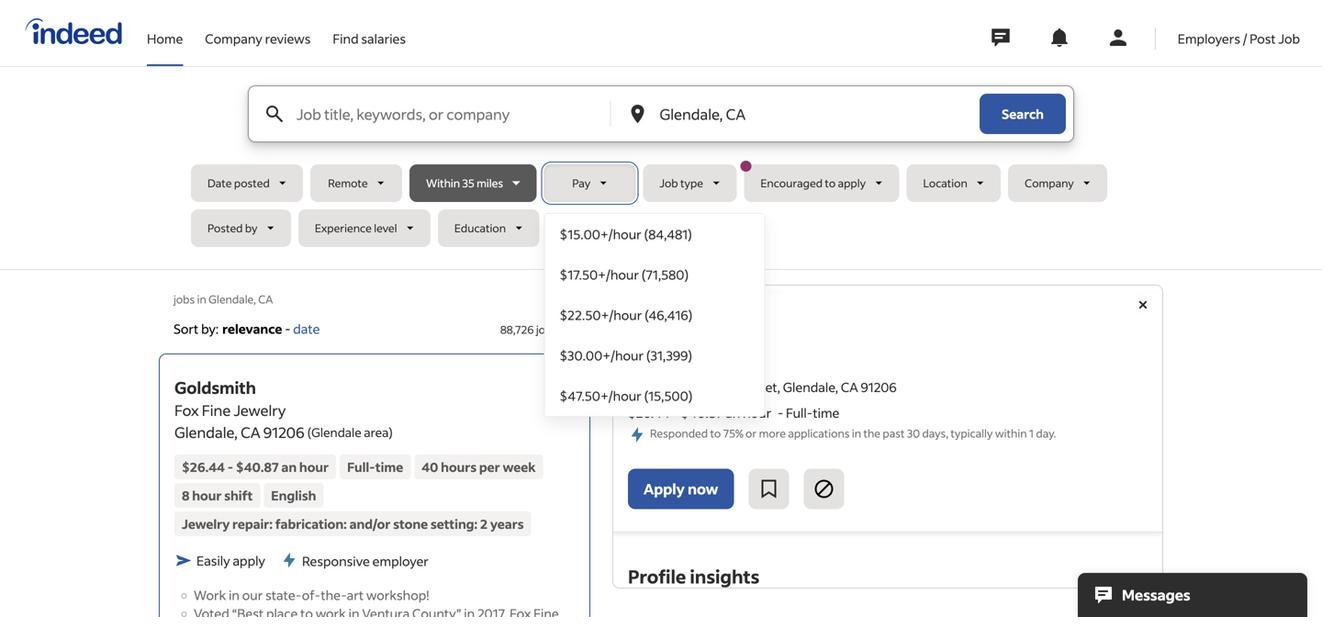 Task type: vqa. For each thing, say whether or not it's contained in the screenshot.
Save this job icon
yes



Task type: describe. For each thing, give the bounding box(es) containing it.
reviews
[[265, 30, 311, 47]]

0 vertical spatial full-
[[786, 404, 813, 421]]

education button
[[438, 209, 539, 247]]

per
[[479, 459, 500, 475]]

and/or
[[350, 515, 391, 532]]

$15.00+/hour (84,481)
[[560, 226, 692, 242]]

40
[[422, 459, 438, 475]]

1 vertical spatial in
[[852, 426, 861, 440]]

more
[[759, 426, 786, 440]]

40 hours per week
[[422, 459, 536, 475]]

$26.44 - $40.87 an hour
[[182, 459, 329, 475]]

303
[[628, 379, 650, 395]]

education
[[454, 221, 506, 235]]

apply now
[[644, 479, 719, 498]]

typically
[[951, 426, 993, 440]]

company reviews
[[205, 30, 311, 47]]

applications
[[788, 426, 850, 440]]

apply inside popup button
[[838, 176, 866, 190]]

within 35 miles
[[426, 176, 503, 190]]

by:
[[201, 321, 219, 337]]

pay
[[572, 176, 591, 190]]

in for jobs in glendale, ca
[[197, 292, 206, 306]]

$30.00+/hour (31,399)
[[560, 347, 693, 364]]

jewelry inside goldsmith fox fine jewelry glendale, ca 91206 ( glendale area )
[[234, 401, 286, 420]]

jewelry repair: fabrication: and/or stone setting: 2 years
[[182, 515, 524, 532]]

workshop!
[[366, 587, 429, 603]]

stone
[[393, 515, 428, 532]]

employer
[[373, 553, 429, 569]]

search: Job title, keywords, or company text field
[[293, 86, 609, 141]]

$15.00+/hour
[[560, 226, 642, 242]]

work in our state-of-the-art workshop!
[[194, 587, 429, 603]]

easily
[[197, 552, 230, 569]]

remote button
[[311, 164, 402, 202]]

find salaries link
[[333, 0, 406, 62]]

0 horizontal spatial full-
[[347, 459, 376, 475]]

$22.50+/hour (46,416)
[[560, 307, 693, 323]]

area
[[364, 424, 389, 440]]

date
[[208, 176, 232, 190]]

glendale, for goldsmith
[[174, 423, 238, 442]]

goldsmith button
[[174, 377, 256, 398]]

notifications unread count 0 image
[[1049, 27, 1071, 49]]

home link
[[147, 0, 183, 62]]

employers / post job
[[1178, 30, 1300, 47]]

91206 for goldsmith
[[263, 423, 304, 442]]

1 horizontal spatial fox
[[628, 352, 650, 369]]

Edit location text field
[[656, 86, 943, 141]]

30
[[907, 426, 920, 440]]

responded
[[650, 426, 708, 440]]

0 horizontal spatial jobs
[[174, 292, 195, 306]]

state-
[[266, 587, 302, 603]]

apply now button
[[628, 469, 734, 509]]

(15,500)
[[644, 388, 693, 404]]

jobs in glendale, ca
[[174, 292, 273, 306]]

posted by button
[[191, 209, 291, 247]]

responsive employer
[[302, 553, 429, 569]]

save this job image
[[758, 478, 780, 500]]

fox fine jewelry link
[[628, 351, 742, 370]]

fabrication:
[[275, 515, 347, 532]]

within
[[426, 176, 460, 190]]

repair:
[[232, 515, 273, 532]]

post
[[1250, 30, 1276, 47]]

an for $26.44 - $40.87 an hour
[[281, 459, 297, 475]]

shift
[[224, 487, 253, 504]]

to for 75%
[[710, 426, 721, 440]]

years
[[490, 515, 524, 532]]

english
[[271, 487, 316, 504]]

glendale
[[311, 424, 362, 440]]

2 vertical spatial hour
[[192, 487, 222, 504]]

- left date
[[285, 321, 291, 337]]

an for $26.44 - $40.87 an hour - full-time
[[726, 404, 740, 421]]

miles
[[477, 176, 503, 190]]

encouraged
[[761, 176, 823, 190]]

2
[[480, 515, 488, 532]]

$40.87 for $26.44 - $40.87 an hour - full-time
[[681, 404, 723, 421]]

not interested image
[[813, 478, 835, 500]]

days,
[[922, 426, 949, 440]]

$40.87 for $26.44 - $40.87 an hour
[[236, 459, 279, 475]]

$47.50+/hour (15,500)
[[560, 388, 693, 404]]

art
[[347, 587, 364, 603]]

(71,580)
[[642, 266, 689, 283]]

company for company
[[1025, 176, 1074, 190]]

0 vertical spatial glendale,
[[209, 292, 256, 306]]

sort
[[174, 321, 199, 337]]

1
[[1029, 426, 1034, 440]]

1 horizontal spatial job
[[1279, 30, 1300, 47]]



Task type: locate. For each thing, give the bounding box(es) containing it.
1 horizontal spatial fine
[[652, 352, 677, 369]]

ca up $26.44 - $40.87 an hour
[[241, 423, 260, 442]]

1 vertical spatial fine
[[202, 401, 231, 420]]

$30.00+/hour
[[560, 347, 644, 364]]

$47.50+/hour (15,500) link
[[545, 376, 764, 416]]

of-
[[302, 587, 321, 603]]

- up shift
[[228, 459, 233, 475]]

fox up 303
[[628, 352, 650, 369]]

hour for $26.44 - $40.87 an hour
[[299, 459, 329, 475]]

$40.87
[[681, 404, 723, 421], [236, 459, 279, 475]]

0 vertical spatial 91206
[[861, 379, 897, 395]]

0 vertical spatial an
[[726, 404, 740, 421]]

messages unread count 0 image
[[989, 19, 1013, 56]]

fox down the goldsmith button
[[174, 401, 199, 420]]

1 horizontal spatial jewelry
[[234, 401, 286, 420]]

jobs right 88,726
[[536, 322, 557, 337]]

jackson
[[690, 379, 739, 395]]

hour up 'or'
[[743, 404, 772, 421]]

an up the 75%
[[726, 404, 740, 421]]

1 horizontal spatial time
[[813, 404, 840, 421]]

setting:
[[431, 515, 478, 532]]

0 vertical spatial to
[[825, 176, 836, 190]]

1 vertical spatial time
[[376, 459, 403, 475]]

apply up the our on the bottom left
[[233, 552, 265, 569]]

0 vertical spatial hour
[[743, 404, 772, 421]]

to for apply
[[825, 176, 836, 190]]

an up english on the bottom
[[281, 459, 297, 475]]

street,
[[741, 379, 781, 395]]

0 vertical spatial $26.44
[[628, 404, 670, 421]]

$26.44 for $26.44 - $40.87 an hour - full-time
[[628, 404, 670, 421]]

0 horizontal spatial hour
[[192, 487, 222, 504]]

0 horizontal spatial job
[[660, 176, 678, 190]]

in left the our on the bottom left
[[229, 587, 240, 603]]

glendale, inside goldsmith fox fine jewelry glendale, ca 91206 ( glendale area )
[[174, 423, 238, 442]]

fine up north
[[652, 352, 677, 369]]

the-
[[321, 587, 347, 603]]

by
[[245, 221, 258, 235]]

goldsmith up (31,399)
[[628, 321, 710, 342]]

0 horizontal spatial apply
[[233, 552, 265, 569]]

full- up applications
[[786, 404, 813, 421]]

303 north jackson street, glendale, ca 91206
[[628, 379, 897, 395]]

1 vertical spatial hour
[[299, 459, 329, 475]]

$47.50+/hour
[[560, 388, 642, 404]]

1 vertical spatial apply
[[233, 552, 265, 569]]

1 vertical spatial an
[[281, 459, 297, 475]]

pay button
[[544, 164, 636, 202]]

$26.44 up the 8 hour shift
[[182, 459, 225, 475]]

)
[[389, 424, 393, 440]]

job type
[[660, 176, 703, 190]]

jewelry
[[680, 352, 726, 369], [234, 401, 286, 420], [182, 515, 230, 532]]

posted
[[234, 176, 270, 190]]

0 vertical spatial fox
[[628, 352, 650, 369]]

1 vertical spatial ca
[[841, 379, 858, 395]]

0 horizontal spatial fox
[[174, 401, 199, 420]]

jewelry up jackson
[[680, 352, 726, 369]]

$22.50+/hour (46,416) link
[[545, 295, 764, 335]]

0 vertical spatial in
[[197, 292, 206, 306]]

apply right the encouraged
[[838, 176, 866, 190]]

in for work in our state-of-the-art workshop!
[[229, 587, 240, 603]]

1 horizontal spatial in
[[229, 587, 240, 603]]

date posted
[[208, 176, 270, 190]]

1 horizontal spatial apply
[[838, 176, 866, 190]]

in left the
[[852, 426, 861, 440]]

job type button
[[643, 164, 737, 202]]

menu containing $15.00+/hour (84,481)
[[544, 213, 765, 417]]

0 horizontal spatial company
[[205, 30, 262, 47]]

1 vertical spatial company
[[1025, 176, 1074, 190]]

hour down ( at the bottom
[[299, 459, 329, 475]]

None search field
[[191, 85, 1131, 417]]

company down search button
[[1025, 176, 1074, 190]]

91206 up the
[[861, 379, 897, 395]]

salaries
[[361, 30, 406, 47]]

time up applications
[[813, 404, 840, 421]]

1 vertical spatial $26.44
[[182, 459, 225, 475]]

company for company reviews
[[205, 30, 262, 47]]

0 vertical spatial $40.87
[[681, 404, 723, 421]]

1 vertical spatial full-
[[347, 459, 376, 475]]

in up by:
[[197, 292, 206, 306]]

search button
[[980, 94, 1066, 134]]

$26.44 down (15,500)
[[628, 404, 670, 421]]

1 vertical spatial 91206
[[263, 423, 304, 442]]

91206
[[861, 379, 897, 395], [263, 423, 304, 442]]

experience
[[315, 221, 372, 235]]

within
[[995, 426, 1027, 440]]

8
[[182, 487, 190, 504]]

ca for goldsmith
[[241, 423, 260, 442]]

jewelry down the 8 hour shift
[[182, 515, 230, 532]]

2 horizontal spatial hour
[[743, 404, 772, 421]]

fine inside goldsmith fox fine jewelry glendale, ca 91206 ( glendale area )
[[202, 401, 231, 420]]

apply
[[644, 479, 685, 498]]

to left the 75%
[[710, 426, 721, 440]]

menu
[[544, 213, 765, 417]]

1 horizontal spatial an
[[726, 404, 740, 421]]

0 vertical spatial company
[[205, 30, 262, 47]]

job right post
[[1279, 30, 1300, 47]]

1 vertical spatial goldsmith
[[174, 377, 256, 398]]

1 horizontal spatial jobs
[[536, 322, 557, 337]]

91206 inside goldsmith fox fine jewelry glendale, ca 91206 ( glendale area )
[[263, 423, 304, 442]]

- up more
[[778, 404, 784, 421]]

goldsmith for goldsmith
[[628, 321, 710, 342]]

2 vertical spatial in
[[229, 587, 240, 603]]

time down )
[[376, 459, 403, 475]]

0 horizontal spatial to
[[710, 426, 721, 440]]

full-
[[786, 404, 813, 421], [347, 459, 376, 475]]

encouraged to apply button
[[741, 161, 899, 202]]

glendale, up applications
[[783, 379, 839, 395]]

0 vertical spatial goldsmith
[[628, 321, 710, 342]]

encouraged to apply
[[761, 176, 866, 190]]

company left reviews
[[205, 30, 262, 47]]

0 horizontal spatial $40.87
[[236, 459, 279, 475]]

0 horizontal spatial $26.44
[[182, 459, 225, 475]]

employers
[[1178, 30, 1241, 47]]

jewelry down the goldsmith button
[[234, 401, 286, 420]]

1 horizontal spatial goldsmith
[[628, 321, 710, 342]]

glendale, down the goldsmith button
[[174, 423, 238, 442]]

hour for $26.44 - $40.87 an hour - full-time
[[743, 404, 772, 421]]

$17.50+/hour
[[560, 266, 639, 283]]

2 vertical spatial jewelry
[[182, 515, 230, 532]]

employers / post job link
[[1178, 0, 1300, 62]]

0 horizontal spatial an
[[281, 459, 297, 475]]

or
[[746, 426, 757, 440]]

88,726
[[500, 322, 534, 337]]

sort by: relevance - date
[[174, 321, 320, 337]]

apply
[[838, 176, 866, 190], [233, 552, 265, 569]]

1 horizontal spatial full-
[[786, 404, 813, 421]]

1 horizontal spatial hour
[[299, 459, 329, 475]]

insights
[[690, 564, 760, 588]]

0 horizontal spatial in
[[197, 292, 206, 306]]

company inside popup button
[[1025, 176, 1074, 190]]

1 horizontal spatial company
[[1025, 176, 1074, 190]]

1 horizontal spatial 91206
[[861, 379, 897, 395]]

messages button
[[1078, 573, 1308, 617]]

to right the encouraged
[[825, 176, 836, 190]]

job
[[1279, 30, 1300, 47], [660, 176, 678, 190]]

(31,399)
[[646, 347, 693, 364]]

time
[[813, 404, 840, 421], [376, 459, 403, 475]]

goldsmith down by:
[[174, 377, 256, 398]]

/
[[1243, 30, 1247, 47]]

fox
[[628, 352, 650, 369], [174, 401, 199, 420]]

job left the type
[[660, 176, 678, 190]]

1 vertical spatial to
[[710, 426, 721, 440]]

91206 for 303
[[861, 379, 897, 395]]

experience level button
[[298, 209, 431, 247]]

- down (15,500)
[[673, 404, 678, 421]]

to inside popup button
[[825, 176, 836, 190]]

0 vertical spatial apply
[[838, 176, 866, 190]]

the
[[864, 426, 881, 440]]

0 vertical spatial ca
[[258, 292, 273, 306]]

find salaries
[[333, 30, 406, 47]]

35
[[462, 176, 475, 190]]

fox fine jewelry
[[628, 352, 726, 369]]

hours
[[441, 459, 477, 475]]

ca up responded to 75% or more applications in the past 30 days, typically within 1 day.
[[841, 379, 858, 395]]

1 vertical spatial jobs
[[536, 322, 557, 337]]

0 vertical spatial jobs
[[174, 292, 195, 306]]

job inside popup button
[[660, 176, 678, 190]]

(46,416)
[[645, 307, 693, 323]]

goldsmith inside goldsmith fox fine jewelry glendale, ca 91206 ( glendale area )
[[174, 377, 256, 398]]

0 vertical spatial job
[[1279, 30, 1300, 47]]

$30.00+/hour (31,399) link
[[545, 335, 764, 376]]

ca up relevance
[[258, 292, 273, 306]]

jobs up sort
[[174, 292, 195, 306]]

none search field containing search
[[191, 85, 1131, 417]]

easily apply
[[197, 552, 265, 569]]

glendale, for 303
[[783, 379, 839, 395]]

1 horizontal spatial $40.87
[[681, 404, 723, 421]]

0 horizontal spatial fine
[[202, 401, 231, 420]]

profile insights
[[628, 564, 760, 588]]

glendale, up the sort by: relevance - date
[[209, 292, 256, 306]]

8 hour shift
[[182, 487, 253, 504]]

0 vertical spatial time
[[813, 404, 840, 421]]

hour right 8
[[192, 487, 222, 504]]

0 vertical spatial jewelry
[[680, 352, 726, 369]]

1 vertical spatial $40.87
[[236, 459, 279, 475]]

2 horizontal spatial jewelry
[[680, 352, 726, 369]]

$40.87 down jackson
[[681, 404, 723, 421]]

date link
[[293, 321, 320, 337]]

$40.87 up shift
[[236, 459, 279, 475]]

to
[[825, 176, 836, 190], [710, 426, 721, 440]]

$17.50+/hour (71,580)
[[560, 266, 689, 283]]

fine down the goldsmith button
[[202, 401, 231, 420]]

experience level
[[315, 221, 397, 235]]

company
[[205, 30, 262, 47], [1025, 176, 1074, 190]]

location button
[[907, 164, 1001, 202]]

now
[[688, 479, 719, 498]]

ca inside goldsmith fox fine jewelry glendale, ca 91206 ( glendale area )
[[241, 423, 260, 442]]

88,726 jobs
[[500, 322, 557, 337]]

$26.44 for $26.44 - $40.87 an hour
[[182, 459, 225, 475]]

home
[[147, 30, 183, 47]]

0 horizontal spatial goldsmith
[[174, 377, 256, 398]]

0 vertical spatial fine
[[652, 352, 677, 369]]

1 horizontal spatial $26.44
[[628, 404, 670, 421]]

ca
[[258, 292, 273, 306], [841, 379, 858, 395], [241, 423, 260, 442]]

0 horizontal spatial jewelry
[[182, 515, 230, 532]]

$15.00+/hour (84,481) link
[[545, 214, 764, 254]]

full- down area
[[347, 459, 376, 475]]

find
[[333, 30, 359, 47]]

1 vertical spatial fox
[[174, 401, 199, 420]]

work
[[194, 587, 226, 603]]

close job details image
[[1132, 294, 1154, 316]]

fox inside goldsmith fox fine jewelry glendale, ca 91206 ( glendale area )
[[174, 401, 199, 420]]

goldsmith for goldsmith fox fine jewelry glendale, ca 91206 ( glendale area )
[[174, 377, 256, 398]]

account image
[[1107, 27, 1129, 49]]

2 horizontal spatial in
[[852, 426, 861, 440]]

1 horizontal spatial to
[[825, 176, 836, 190]]

1 vertical spatial jewelry
[[234, 401, 286, 420]]

2 vertical spatial glendale,
[[174, 423, 238, 442]]

week
[[503, 459, 536, 475]]

(84,481)
[[644, 226, 692, 242]]

1 vertical spatial glendale,
[[783, 379, 839, 395]]

posted by
[[208, 221, 258, 235]]

91206 left ( at the bottom
[[263, 423, 304, 442]]

(
[[307, 424, 311, 440]]

full-time
[[347, 459, 403, 475]]

remote
[[328, 176, 368, 190]]

1 vertical spatial job
[[660, 176, 678, 190]]

goldsmith group
[[541, 363, 581, 403]]

0 horizontal spatial 91206
[[263, 423, 304, 442]]

type
[[680, 176, 703, 190]]

ca for 303
[[841, 379, 858, 395]]

0 horizontal spatial time
[[376, 459, 403, 475]]

our
[[242, 587, 263, 603]]

2 vertical spatial ca
[[241, 423, 260, 442]]



